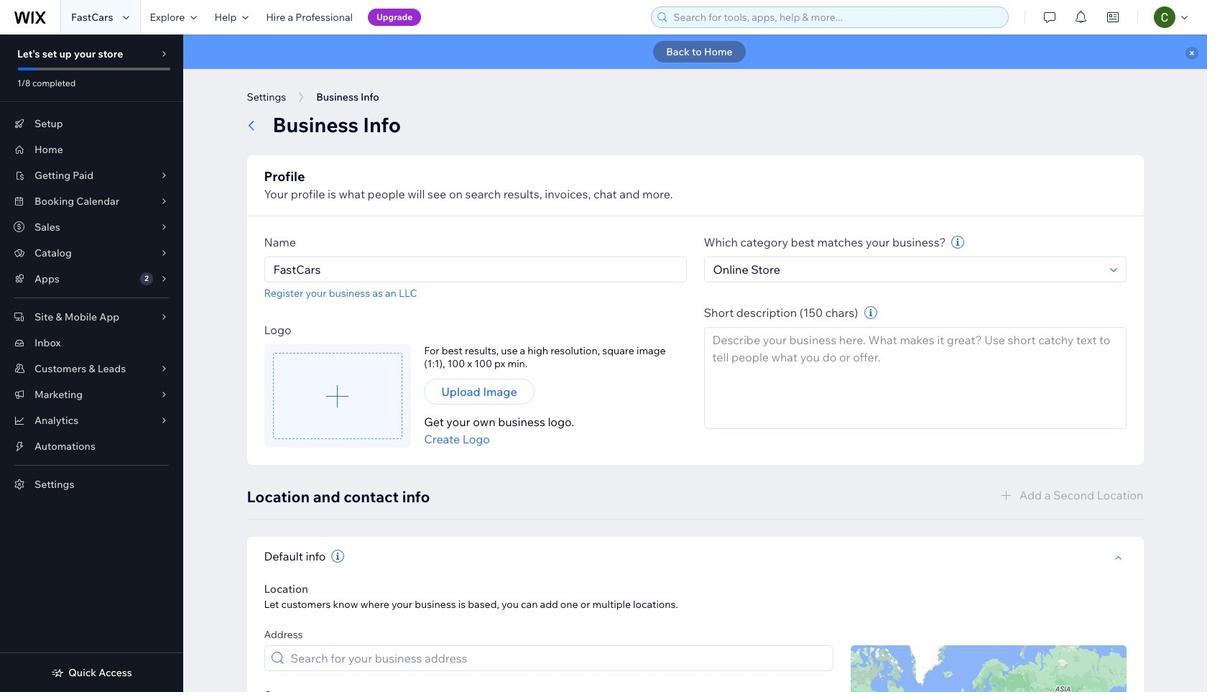 Task type: locate. For each thing, give the bounding box(es) containing it.
map region
[[851, 646, 1127, 692]]

Search for your business address field
[[286, 646, 829, 671]]

Describe your business here. What makes it great? Use short catchy text to tell people what you do or offer. text field
[[704, 327, 1127, 429]]

Enter your business or website type field
[[709, 257, 1106, 282]]

alert
[[183, 35, 1208, 69]]

sidebar element
[[0, 35, 183, 692]]

Type your business name (e.g., Amy's Shoes) field
[[269, 257, 682, 282]]



Task type: describe. For each thing, give the bounding box(es) containing it.
Search for tools, apps, help & more... field
[[669, 7, 1005, 27]]



Task type: vqa. For each thing, say whether or not it's contained in the screenshot.
217537123517253 link
no



